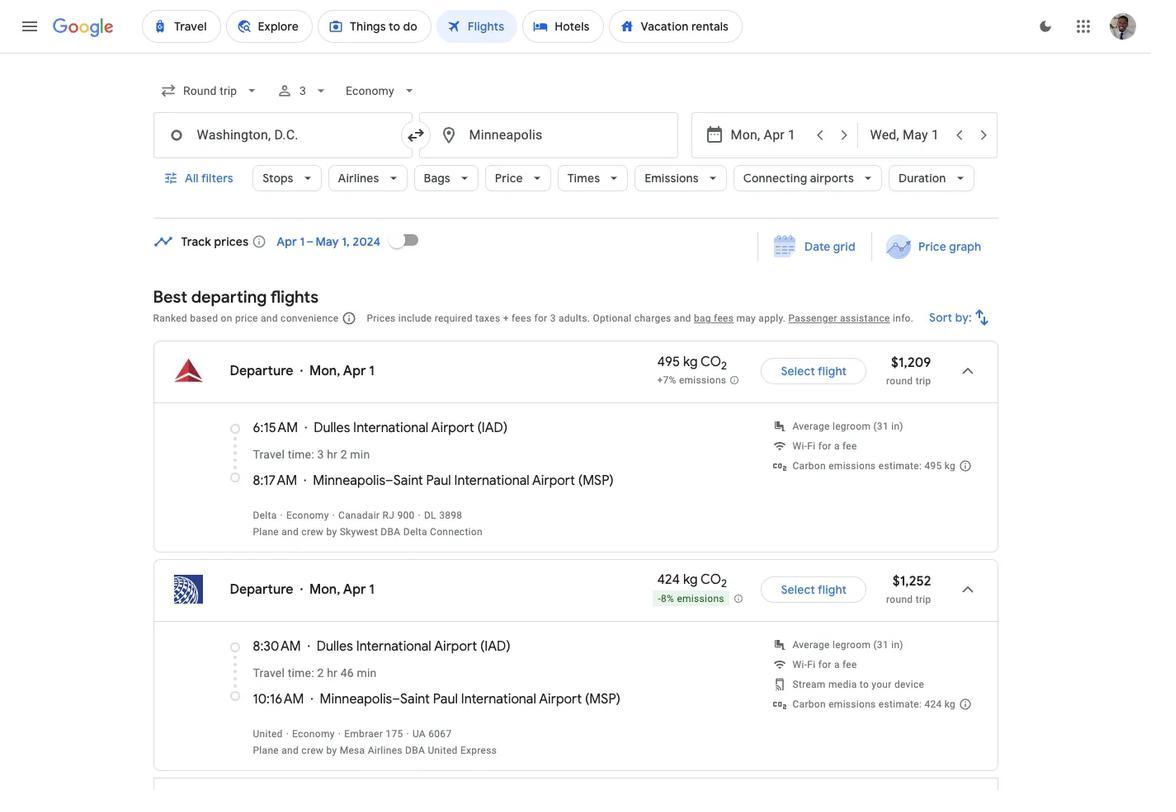 Task type: describe. For each thing, give the bounding box(es) containing it.
dulles international airport ( iad ) for 8:30 am
[[317, 639, 511, 656]]

stream media to your device
[[793, 680, 925, 691]]

-8% emissions
[[658, 593, 725, 605]]

travel for 6:15 am
[[253, 448, 285, 462]]

economy for 8:17 am
[[287, 510, 329, 522]]

express
[[461, 746, 497, 757]]

select for $1,209
[[781, 364, 816, 379]]

trip for $1,209
[[916, 376, 932, 387]]

$1,209
[[892, 355, 932, 372]]

select flight for $1,252
[[781, 583, 847, 598]]

dl
[[424, 510, 437, 522]]

carbon emissions estimate: 495 kilograms element
[[793, 461, 956, 472]]

0 vertical spatial delta
[[253, 510, 277, 522]]

carbon for carbon emissions estimate: 495 kg
[[793, 461, 826, 472]]

best
[[153, 287, 188, 308]]

495 inside 495 kg co 2
[[658, 355, 680, 371]]

emissions
[[645, 171, 699, 186]]

include
[[399, 313, 432, 324]]

prices
[[214, 234, 249, 249]]

economy for 10:16 am
[[292, 729, 335, 741]]

3 button
[[270, 71, 336, 111]]

-
[[658, 593, 661, 605]]

embraer 175
[[344, 729, 403, 741]]

3898
[[439, 510, 463, 522]]

taxes
[[476, 313, 501, 324]]

based
[[190, 313, 218, 324]]

fee for $1,209
[[843, 441, 858, 452]]

iad for 424
[[485, 639, 506, 656]]

embraer
[[344, 729, 383, 741]]

and left the bag
[[674, 313, 692, 324]]

fi for $1,252
[[808, 660, 816, 671]]

stops
[[263, 171, 294, 186]]

1 vertical spatial united
[[428, 746, 458, 757]]

dl 3898
[[424, 510, 463, 522]]

mon, for 8:30 am
[[310, 582, 341, 599]]

departure for 6:15 am
[[230, 363, 294, 380]]

track
[[181, 234, 211, 249]]

dulles for 8:30 am
[[317, 639, 353, 656]]

estimate: for 424
[[879, 699, 922, 711]]

legroom for $1,209
[[833, 421, 871, 433]]

grid
[[833, 239, 856, 254]]

graph
[[950, 239, 982, 254]]

6067
[[429, 729, 452, 741]]

iad for 495
[[482, 420, 504, 437]]

sort
[[929, 310, 953, 325]]

 image for 8:30 am
[[338, 729, 341, 741]]

stream
[[793, 680, 826, 691]]

2 up canadair on the bottom left
[[341, 448, 347, 462]]

apr for 6:15 am
[[343, 363, 366, 380]]

airlines button
[[328, 159, 408, 198]]

mon, apr 1 for 8:30 am
[[310, 582, 375, 599]]

assistance
[[841, 313, 891, 324]]

track prices
[[181, 234, 249, 249]]

2 left 46
[[317, 667, 324, 680]]

flight for $1,252
[[818, 583, 847, 598]]

 image for departure
[[300, 582, 303, 599]]

1209 US dollars text field
[[892, 355, 932, 372]]

mesa
[[340, 746, 365, 757]]

average legroom (31 in) for $1,209
[[793, 421, 904, 433]]

plane for 10:16 am
[[253, 746, 279, 757]]

duration
[[899, 171, 947, 186]]

times
[[568, 171, 600, 186]]

change appearance image
[[1026, 7, 1066, 46]]

trip for $1,252
[[916, 594, 932, 606]]

495 kg co 2
[[658, 355, 728, 374]]

ranked based on price and convenience
[[153, 313, 339, 324]]

charges
[[635, 313, 672, 324]]

time: for 8:30 am
[[288, 667, 314, 680]]

loading results progress bar
[[0, 53, 1152, 56]]

sort by: button
[[923, 298, 999, 338]]

duration button
[[889, 159, 975, 198]]

kg inside 495 kg co 2
[[684, 355, 698, 371]]

price graph
[[919, 239, 982, 254]]

Return text field
[[871, 113, 947, 158]]

passenger
[[789, 313, 838, 324]]

date grid button
[[762, 232, 869, 262]]

time: for 6:15 am
[[288, 448, 314, 462]]

on
[[221, 313, 233, 324]]

1,
[[342, 234, 350, 249]]

wi- for $1,209
[[793, 441, 808, 452]]

kg inside 424 kg co 2
[[684, 573, 698, 589]]

424 kg co 2
[[658, 573, 728, 592]]

flight for $1,209
[[818, 364, 847, 379]]

travel time: 2 hr 46 min
[[253, 667, 377, 680]]

minneapolis–saint paul international airport ( msp ) for 8:17 am
[[313, 473, 614, 490]]

passenger assistance button
[[789, 313, 891, 324]]

ua
[[413, 729, 426, 741]]

dulles for 6:15 am
[[314, 420, 350, 437]]

average legroom (31 in) for $1,252
[[793, 640, 904, 651]]

1 vertical spatial 495
[[925, 461, 943, 472]]

paul for 8:17 am
[[427, 473, 451, 490]]

emissions button
[[635, 159, 727, 198]]

1 horizontal spatial 3
[[317, 448, 324, 462]]

emissions for carbon emissions estimate: 495 kg
[[829, 461, 877, 472]]

min for 8:17 am
[[350, 448, 370, 462]]

3 inside popup button
[[300, 84, 306, 97]]

and down arrival time: 10:16 am. text field
[[282, 746, 299, 757]]

departure for 8:30 am
[[230, 582, 294, 599]]

may
[[737, 313, 756, 324]]

424 inside 424 kg co 2
[[658, 573, 680, 589]]

1252 US dollars text field
[[893, 574, 932, 590]]

0 horizontal spatial  image
[[300, 363, 303, 380]]

minneapolis–saint for 8:17 am
[[313, 473, 423, 490]]

Departure time: 6:15 AM. text field
[[253, 420, 298, 437]]

best departing flights
[[153, 287, 319, 308]]

prices
[[367, 313, 396, 324]]

min for 10:16 am
[[357, 667, 377, 680]]

wi- for $1,252
[[793, 660, 808, 671]]

canadair rj 900
[[339, 510, 415, 522]]

bags button
[[414, 159, 479, 198]]

in) for $1,252
[[892, 640, 904, 651]]

optional
[[593, 313, 632, 324]]

co for 495
[[701, 355, 722, 371]]

by:
[[956, 310, 972, 325]]

1 fees from the left
[[512, 313, 532, 324]]

and right price
[[261, 313, 278, 324]]

connecting airports
[[744, 171, 854, 186]]

2 inside 495 kg co 2
[[722, 360, 728, 374]]

price graph button
[[876, 232, 995, 262]]

10:16 am
[[253, 692, 304, 708]]

to
[[860, 680, 869, 691]]

dulles international airport ( iad ) for 6:15 am
[[314, 420, 508, 437]]

2 inside 424 kg co 2
[[722, 578, 728, 592]]

stops button
[[253, 159, 322, 198]]

round for $1,252
[[887, 594, 914, 606]]

plane and crew by mesa airlines dba united express
[[253, 746, 497, 757]]

round for $1,209
[[887, 376, 914, 387]]

0 horizontal spatial united
[[253, 729, 283, 741]]

airports
[[811, 171, 854, 186]]

departing
[[191, 287, 267, 308]]

 image for delta
[[280, 510, 283, 522]]

find the best price region
[[153, 220, 999, 275]]

crew for 10:16 am
[[302, 746, 324, 757]]

1 for 8:30 am
[[369, 582, 375, 599]]

0 vertical spatial for
[[535, 313, 548, 324]]

2 fees from the left
[[714, 313, 734, 324]]

8%
[[661, 593, 675, 605]]

travel for 8:30 am
[[253, 667, 285, 680]]

learn more about tracked prices image
[[252, 234, 267, 249]]

 image for united
[[286, 729, 289, 741]]

legroom for $1,252
[[833, 640, 871, 651]]

travel time: 3 hr 2 min
[[253, 448, 370, 462]]

$1,252 round trip
[[887, 574, 932, 606]]

for for 424
[[819, 660, 832, 671]]

+7% emissions
[[658, 375, 727, 386]]

apr 1 – may 1, 2024
[[277, 234, 381, 249]]

apply.
[[759, 313, 786, 324]]

crew for 8:17 am
[[302, 527, 324, 538]]

in) for $1,209
[[892, 421, 904, 433]]

msp for 424
[[590, 692, 617, 708]]

1 horizontal spatial dba
[[405, 746, 425, 757]]



Task type: vqa. For each thing, say whether or not it's contained in the screenshot.
heading
no



Task type: locate. For each thing, give the bounding box(es) containing it.
(31
[[874, 421, 889, 433], [874, 640, 889, 651]]

plane for 8:17 am
[[253, 527, 279, 538]]

all filters button
[[153, 159, 246, 198]]

average up carbon emissions estimate: 495 kilograms element
[[793, 421, 830, 433]]

ranked
[[153, 313, 187, 324]]

trip
[[916, 376, 932, 387], [916, 594, 932, 606]]

175
[[386, 729, 403, 741]]

1 horizontal spatial  image
[[332, 510, 335, 522]]

dba down ua
[[405, 746, 425, 757]]

paul up dl 3898 on the bottom left of the page
[[427, 473, 451, 490]]

all
[[185, 171, 198, 186]]

1 select from the top
[[781, 364, 816, 379]]

 image down 8:17 am
[[280, 510, 283, 522]]

0 vertical spatial crew
[[302, 527, 324, 538]]

1 down plane and crew by skywest dba delta connection
[[369, 582, 375, 599]]

round down $1,252
[[887, 594, 914, 606]]

date
[[805, 239, 831, 254]]

delta down 8:17 am
[[253, 510, 277, 522]]

plane down '10:16 am'
[[253, 746, 279, 757]]

1 vertical spatial average
[[793, 640, 830, 651]]

 image up departure time: 8:30 am. text box
[[300, 582, 303, 599]]

carbon for carbon emissions estimate: 424 kg
[[793, 699, 826, 711]]

2 time: from the top
[[288, 667, 314, 680]]

6:15 am
[[253, 420, 298, 437]]

1 vertical spatial a
[[835, 660, 840, 671]]

1 vertical spatial average legroom (31 in)
[[793, 640, 904, 651]]

1 vertical spatial 3
[[550, 313, 556, 324]]

0 vertical spatial 1
[[369, 363, 375, 380]]

minneapolis–saint paul international airport ( msp )
[[313, 473, 614, 490], [320, 692, 621, 708]]

co inside 495 kg co 2
[[701, 355, 722, 371]]

average legroom (31 in)
[[793, 421, 904, 433], [793, 640, 904, 651]]

wi-
[[793, 441, 808, 452], [793, 660, 808, 671]]

price for price graph
[[919, 239, 947, 254]]

min up canadair on the bottom left
[[350, 448, 370, 462]]

economy down 8:17 am text field
[[287, 510, 329, 522]]

for up stream
[[819, 660, 832, 671]]

0 vertical spatial round
[[887, 376, 914, 387]]

0 vertical spatial 424
[[658, 573, 680, 589]]

apr down learn more about ranking icon
[[343, 363, 366, 380]]

0 vertical spatial  image
[[300, 363, 303, 380]]

0 vertical spatial  image
[[280, 510, 283, 522]]

filters
[[201, 171, 233, 186]]

2 mon, apr 1 from the top
[[310, 582, 375, 599]]

0 horizontal spatial  image
[[280, 510, 283, 522]]

Arrival time: 8:17 AM. text field
[[253, 473, 298, 490]]

by left the "mesa"
[[326, 746, 337, 757]]

1 flight from the top
[[818, 364, 847, 379]]

flights
[[271, 287, 319, 308]]

fees right +
[[512, 313, 532, 324]]

a up media
[[835, 660, 840, 671]]

2 1 from the top
[[369, 582, 375, 599]]

2 vertical spatial  image
[[338, 729, 341, 741]]

1 vertical spatial price
[[919, 239, 947, 254]]

1 vertical spatial hr
[[327, 667, 338, 680]]

0 vertical spatial hr
[[327, 448, 338, 462]]

1 time: from the top
[[288, 448, 314, 462]]

1 vertical spatial paul
[[433, 692, 458, 708]]

1 vertical spatial plane
[[253, 746, 279, 757]]

1 wi-fi for a fee from the top
[[793, 441, 858, 452]]

device
[[895, 680, 925, 691]]

plane down 8:17 am
[[253, 527, 279, 538]]

2 co from the top
[[701, 573, 722, 589]]

fi up carbon emissions estimate: 495 kilograms element
[[808, 441, 816, 452]]

0 vertical spatial 3
[[300, 84, 306, 97]]

1 vertical spatial 1
[[369, 582, 375, 599]]

carbon emissions estimate: 424 kilograms element
[[793, 699, 956, 711]]

fi for $1,209
[[808, 441, 816, 452]]

0 vertical spatial fi
[[808, 441, 816, 452]]

1 – may
[[300, 234, 339, 249]]

fi
[[808, 441, 816, 452], [808, 660, 816, 671]]

ua 6067
[[413, 729, 452, 741]]

dulles up 46
[[317, 639, 353, 656]]

fee for $1,252
[[843, 660, 858, 671]]

0 vertical spatial carbon
[[793, 461, 826, 472]]

0 vertical spatial select flight button
[[762, 352, 867, 391]]

1 vertical spatial dulles international airport ( iad )
[[317, 639, 511, 656]]

1 vertical spatial iad
[[485, 639, 506, 656]]

in) up carbon emissions estimate: 495 kilograms element
[[892, 421, 904, 433]]

convenience
[[281, 313, 339, 324]]

1 vertical spatial co
[[701, 573, 722, 589]]

0 vertical spatial (31
[[874, 421, 889, 433]]

0 vertical spatial time:
[[288, 448, 314, 462]]

skywest
[[340, 527, 378, 538]]

connecting
[[744, 171, 808, 186]]

None field
[[153, 76, 267, 106], [339, 76, 424, 106], [153, 76, 267, 106], [339, 76, 424, 106]]

apr for 8:30 am
[[343, 582, 366, 599]]

price left graph
[[919, 239, 947, 254]]

1 vertical spatial wi-fi for a fee
[[793, 660, 858, 671]]

for for 495
[[819, 441, 832, 452]]

2 crew from the top
[[302, 746, 324, 757]]

minneapolis–saint paul international airport ( msp ) up 6067
[[320, 692, 621, 708]]

round down 1209 us dollars text field
[[887, 376, 914, 387]]

0 vertical spatial iad
[[482, 420, 504, 437]]

by for 8:17 am
[[326, 527, 337, 538]]

1 horizontal spatial price
[[919, 239, 947, 254]]

0 vertical spatial wi-fi for a fee
[[793, 441, 858, 452]]

a
[[835, 441, 840, 452], [835, 660, 840, 671]]

2 estimate: from the top
[[879, 699, 922, 711]]

a for $1,252
[[835, 660, 840, 671]]

swap origin and destination. image
[[406, 125, 426, 145]]

mon,
[[310, 363, 341, 380], [310, 582, 341, 599]]

fi up stream
[[808, 660, 816, 671]]

Departure text field
[[731, 113, 807, 158]]

trip down $1,209
[[916, 376, 932, 387]]

dulles
[[314, 420, 350, 437], [317, 639, 353, 656]]

date grid
[[805, 239, 856, 254]]

carbon emissions estimate: 495 kg
[[793, 461, 956, 472]]

price inside button
[[919, 239, 947, 254]]

all filters
[[185, 171, 233, 186]]

1 vertical spatial round
[[887, 594, 914, 606]]

fees
[[512, 313, 532, 324], [714, 313, 734, 324]]

select flight button for $1,209
[[762, 352, 867, 391]]

0 vertical spatial dulles
[[314, 420, 350, 437]]

1 a from the top
[[835, 441, 840, 452]]

travel down departure time: 8:30 am. text box
[[253, 667, 285, 680]]

0 vertical spatial economy
[[287, 510, 329, 522]]

by left skywest
[[326, 527, 337, 538]]

none search field containing all filters
[[153, 71, 999, 219]]

1 vertical spatial trip
[[916, 594, 932, 606]]

for up carbon emissions estimate: 495 kilograms element
[[819, 441, 832, 452]]

+
[[503, 313, 509, 324]]

2024
[[353, 234, 381, 249]]

2 mon, from the top
[[310, 582, 341, 599]]

2 up -8% emissions
[[722, 578, 728, 592]]

1 horizontal spatial delta
[[403, 527, 428, 538]]

 image
[[280, 510, 283, 522], [300, 582, 303, 599], [286, 729, 289, 741]]

mon, for 6:15 am
[[310, 363, 341, 380]]

(31 up carbon emissions estimate: 495 kilograms element
[[874, 421, 889, 433]]

1 vertical spatial msp
[[590, 692, 617, 708]]

0 vertical spatial fee
[[843, 441, 858, 452]]

1 average legroom (31 in) from the top
[[793, 421, 904, 433]]

1 travel from the top
[[253, 448, 285, 462]]

2 wi-fi for a fee from the top
[[793, 660, 858, 671]]

best departing flights main content
[[153, 220, 999, 791]]

in)
[[892, 421, 904, 433], [892, 640, 904, 651]]

apr inside find the best price region
[[277, 234, 297, 249]]

canadair
[[339, 510, 380, 522]]

 image down convenience
[[300, 363, 303, 380]]

1 vertical spatial minneapolis–saint
[[320, 692, 430, 708]]

1 round from the top
[[887, 376, 914, 387]]

international
[[353, 420, 429, 437], [455, 473, 530, 490], [356, 639, 432, 656], [461, 692, 537, 708]]

495
[[658, 355, 680, 371], [925, 461, 943, 472]]

0 vertical spatial a
[[835, 441, 840, 452]]

0 horizontal spatial delta
[[253, 510, 277, 522]]

economy down '10:16 am'
[[292, 729, 335, 741]]

0 vertical spatial min
[[350, 448, 370, 462]]

united down 6067
[[428, 746, 458, 757]]

by for 10:16 am
[[326, 746, 337, 757]]

1 average from the top
[[793, 421, 830, 433]]

 image down arrival time: 10:16 am. text field
[[286, 729, 289, 741]]

0 vertical spatial minneapolis–saint
[[313, 473, 423, 490]]

1 select flight from the top
[[781, 364, 847, 379]]

0 horizontal spatial dba
[[381, 527, 401, 538]]

departure up departure time: 8:30 am. text box
[[230, 582, 294, 599]]

1 vertical spatial legroom
[[833, 640, 871, 651]]

0 vertical spatial 495
[[658, 355, 680, 371]]

2 vertical spatial apr
[[343, 582, 366, 599]]

hr
[[327, 448, 338, 462], [327, 667, 338, 680]]

a up carbon emissions estimate: 495 kilograms element
[[835, 441, 840, 452]]

2 plane from the top
[[253, 746, 279, 757]]

 image left canadair on the bottom left
[[332, 510, 335, 522]]

co inside 424 kg co 2
[[701, 573, 722, 589]]

apr right learn more about tracked prices icon
[[277, 234, 297, 249]]

0 vertical spatial co
[[701, 355, 722, 371]]

price right bags popup button
[[495, 171, 523, 186]]

minneapolis–saint up embraer 175
[[320, 692, 430, 708]]

trip inside $1,252 round trip
[[916, 594, 932, 606]]

average up stream
[[793, 640, 830, 651]]

connecting airports button
[[734, 159, 883, 198]]

1 plane from the top
[[253, 527, 279, 538]]

mon, down convenience
[[310, 363, 341, 380]]

0 horizontal spatial 3
[[300, 84, 306, 97]]

2 legroom from the top
[[833, 640, 871, 651]]

2 wi- from the top
[[793, 660, 808, 671]]

adults.
[[559, 313, 590, 324]]

1 down prices
[[369, 363, 375, 380]]

1 (31 from the top
[[874, 421, 889, 433]]

1 vertical spatial fee
[[843, 660, 858, 671]]

minneapolis–saint paul international airport ( msp ) up 3898
[[313, 473, 614, 490]]

time: down 6:15 am
[[288, 448, 314, 462]]

1 vertical spatial economy
[[292, 729, 335, 741]]

2 by from the top
[[326, 746, 337, 757]]

2 departure from the top
[[230, 582, 294, 599]]

1 vertical spatial apr
[[343, 363, 366, 380]]

1 vertical spatial airlines
[[368, 746, 403, 757]]

flight left $1,252 round trip
[[818, 583, 847, 598]]

wi- up stream
[[793, 660, 808, 671]]

co
[[701, 355, 722, 371], [701, 573, 722, 589]]

time:
[[288, 448, 314, 462], [288, 667, 314, 680]]

(31 up your
[[874, 640, 889, 651]]

1 vertical spatial delta
[[403, 527, 428, 538]]

price inside popup button
[[495, 171, 523, 186]]

2 horizontal spatial  image
[[300, 582, 303, 599]]

travel
[[253, 448, 285, 462], [253, 667, 285, 680]]

emissions
[[679, 375, 727, 386], [829, 461, 877, 472], [677, 593, 725, 605], [829, 699, 877, 711]]

bag fees button
[[694, 313, 734, 324]]

hr for 8:17 am
[[327, 448, 338, 462]]

0 vertical spatial apr
[[277, 234, 297, 249]]

1 co from the top
[[701, 355, 722, 371]]

wi- up carbon emissions estimate: 495 kilograms element
[[793, 441, 808, 452]]

mon, apr 1 down skywest
[[310, 582, 375, 599]]

prices include required taxes + fees for 3 adults. optional charges and bag fees may apply. passenger assistance
[[367, 313, 891, 324]]

trip down $1,252
[[916, 594, 932, 606]]

0 vertical spatial minneapolis–saint paul international airport ( msp )
[[313, 473, 614, 490]]

1 vertical spatial flight
[[818, 583, 847, 598]]

(31 for $1,252
[[874, 640, 889, 651]]

$1,252
[[893, 574, 932, 590]]

price
[[235, 313, 258, 324]]

required
[[435, 313, 473, 324]]

minneapolis–saint paul international airport ( msp ) for 10:16 am
[[320, 692, 621, 708]]

emissions for carbon emissions estimate: 424 kg
[[829, 699, 877, 711]]

select flight for $1,209
[[781, 364, 847, 379]]

0 vertical spatial flight
[[818, 364, 847, 379]]

2 flight from the top
[[818, 583, 847, 598]]

1 vertical spatial  image
[[332, 510, 335, 522]]

2 travel from the top
[[253, 667, 285, 680]]

airlines
[[338, 171, 379, 186], [368, 746, 403, 757]]

Arrival time: 10:16 AM. text field
[[253, 692, 304, 708]]

legroom up stream media to your device
[[833, 640, 871, 651]]

msp for 495
[[583, 473, 610, 490]]

2 select flight button from the top
[[762, 571, 867, 610]]

round inside $1,252 round trip
[[887, 594, 914, 606]]

0 horizontal spatial 495
[[658, 355, 680, 371]]

main menu image
[[20, 17, 40, 36]]

0 horizontal spatial price
[[495, 171, 523, 186]]

1 wi- from the top
[[793, 441, 808, 452]]

1 vertical spatial (31
[[874, 640, 889, 651]]

united down '10:16 am'
[[253, 729, 283, 741]]

carbon emissions estimate: 424 kg
[[793, 699, 956, 711]]

1 horizontal spatial fees
[[714, 313, 734, 324]]

 image for 6:15 am
[[332, 510, 335, 522]]

travel up 8:17 am text field
[[253, 448, 285, 462]]

and down 8:17 am text field
[[282, 527, 299, 538]]

trip inside $1,209 round trip
[[916, 376, 932, 387]]

learn more about ranking image
[[342, 311, 357, 326]]

1 estimate: from the top
[[879, 461, 922, 472]]

minneapolis–saint up canadair rj 900
[[313, 473, 423, 490]]

paul for 10:16 am
[[433, 692, 458, 708]]

1 horizontal spatial united
[[428, 746, 458, 757]]

dulles international airport ( iad )
[[314, 420, 508, 437], [317, 639, 511, 656]]

1 select flight button from the top
[[762, 352, 867, 391]]

1 crew from the top
[[302, 527, 324, 538]]

1 vertical spatial estimate:
[[879, 699, 922, 711]]

2 hr from the top
[[327, 667, 338, 680]]

1 vertical spatial min
[[357, 667, 377, 680]]

co up +7% emissions
[[701, 355, 722, 371]]

media
[[829, 680, 857, 691]]

select flight button
[[762, 352, 867, 391], [762, 571, 867, 610]]

estimate: for 495
[[879, 461, 922, 472]]

min right 46
[[357, 667, 377, 680]]

1 for 6:15 am
[[369, 363, 375, 380]]

time: up '10:16 am'
[[288, 667, 314, 680]]

1 by from the top
[[326, 527, 337, 538]]

price for price
[[495, 171, 523, 186]]

paul
[[427, 473, 451, 490], [433, 692, 458, 708]]

bag
[[694, 313, 712, 324]]

0 vertical spatial departure
[[230, 363, 294, 380]]

1 horizontal spatial  image
[[286, 729, 289, 741]]

 image up the "mesa"
[[338, 729, 341, 741]]

in) up the "device"
[[892, 640, 904, 651]]

1 fi from the top
[[808, 441, 816, 452]]

2 horizontal spatial 3
[[550, 313, 556, 324]]

2 fi from the top
[[808, 660, 816, 671]]

paul up 6067
[[433, 692, 458, 708]]

carbon
[[793, 461, 826, 472], [793, 699, 826, 711]]

average for $1,252
[[793, 640, 830, 651]]

2 in) from the top
[[892, 640, 904, 651]]

1
[[369, 363, 375, 380], [369, 582, 375, 599]]

delta down 900
[[403, 527, 428, 538]]

2 vertical spatial for
[[819, 660, 832, 671]]

2 fee from the top
[[843, 660, 858, 671]]

0 vertical spatial select flight
[[781, 364, 847, 379]]

apr down skywest
[[343, 582, 366, 599]]

2 carbon from the top
[[793, 699, 826, 711]]

legroom up carbon emissions estimate: 495 kilograms element
[[833, 421, 871, 433]]

1 hr from the top
[[327, 448, 338, 462]]

airlines up 2024
[[338, 171, 379, 186]]

1 mon, from the top
[[310, 363, 341, 380]]

1 trip from the top
[[916, 376, 932, 387]]

by
[[326, 527, 337, 538], [326, 746, 337, 757]]

1 horizontal spatial 424
[[925, 699, 943, 711]]

times button
[[558, 159, 628, 198]]

1 vertical spatial departure
[[230, 582, 294, 599]]

average legroom (31 in) up media
[[793, 640, 904, 651]]

0 vertical spatial wi-
[[793, 441, 808, 452]]

2 round from the top
[[887, 594, 914, 606]]

wi-fi for a fee up stream
[[793, 660, 858, 671]]

2 (31 from the top
[[874, 640, 889, 651]]

fee up media
[[843, 660, 858, 671]]

1 vertical spatial fi
[[808, 660, 816, 671]]

2 select flight from the top
[[781, 583, 847, 598]]

(31 for $1,209
[[874, 421, 889, 433]]

your
[[872, 680, 892, 691]]

for left "adults."
[[535, 313, 548, 324]]

economy
[[287, 510, 329, 522], [292, 729, 335, 741]]

airlines down 175 on the bottom left
[[368, 746, 403, 757]]

emissions for +7% emissions
[[679, 375, 727, 386]]

fee up carbon emissions estimate: 495 kilograms element
[[843, 441, 858, 452]]

 image
[[300, 363, 303, 380], [332, 510, 335, 522], [338, 729, 341, 741]]

2 average legroom (31 in) from the top
[[793, 640, 904, 651]]

wi-fi for a fee up carbon emissions estimate: 495 kilograms element
[[793, 441, 858, 452]]

dulles up travel time: 3 hr 2 min
[[314, 420, 350, 437]]

bags
[[424, 171, 451, 186]]

mon, apr 1 down learn more about ranking icon
[[310, 363, 375, 380]]

1 vertical spatial mon,
[[310, 582, 341, 599]]

1 vertical spatial dba
[[405, 746, 425, 757]]

select for $1,252
[[781, 583, 816, 598]]

Departure time: 8:30 AM. text field
[[253, 639, 301, 656]]

select
[[781, 364, 816, 379], [781, 583, 816, 598]]

wi-fi for a fee for $1,252
[[793, 660, 858, 671]]

round inside $1,209 round trip
[[887, 376, 914, 387]]

1 vertical spatial by
[[326, 746, 337, 757]]

departure down price
[[230, 363, 294, 380]]

2 trip from the top
[[916, 594, 932, 606]]

1 departure from the top
[[230, 363, 294, 380]]

1 vertical spatial travel
[[253, 667, 285, 680]]

select flight button for $1,252
[[762, 571, 867, 610]]

0 vertical spatial paul
[[427, 473, 451, 490]]

0 vertical spatial in)
[[892, 421, 904, 433]]

1 vertical spatial for
[[819, 441, 832, 452]]

1 legroom from the top
[[833, 421, 871, 433]]

flight down passenger assistance button
[[818, 364, 847, 379]]

co up -8% emissions
[[701, 573, 722, 589]]

0 vertical spatial dulles international airport ( iad )
[[314, 420, 508, 437]]

None text field
[[153, 112, 412, 159], [419, 112, 678, 159], [153, 112, 412, 159], [419, 112, 678, 159]]

0 vertical spatial price
[[495, 171, 523, 186]]

a for $1,209
[[835, 441, 840, 452]]

46
[[341, 667, 354, 680]]

8:17 am
[[253, 473, 298, 490]]

3
[[300, 84, 306, 97], [550, 313, 556, 324], [317, 448, 324, 462]]

minneapolis–saint for 10:16 am
[[320, 692, 430, 708]]

2 average from the top
[[793, 640, 830, 651]]

hr for 10:16 am
[[327, 667, 338, 680]]

1 vertical spatial  image
[[300, 582, 303, 599]]

$1,209 round trip
[[887, 355, 932, 387]]

sort by:
[[929, 310, 972, 325]]

plane and crew by skywest dba delta connection
[[253, 527, 483, 538]]

rj
[[383, 510, 395, 522]]

1 in) from the top
[[892, 421, 904, 433]]

1 1 from the top
[[369, 363, 375, 380]]

mon, down skywest
[[310, 582, 341, 599]]

legroom
[[833, 421, 871, 433], [833, 640, 871, 651]]

0 vertical spatial travel
[[253, 448, 285, 462]]

0 vertical spatial dba
[[381, 527, 401, 538]]

airlines inside best departing flights main content
[[368, 746, 403, 757]]

airlines inside popup button
[[338, 171, 379, 186]]

1 carbon from the top
[[793, 461, 826, 472]]

1 vertical spatial minneapolis–saint paul international airport ( msp )
[[320, 692, 621, 708]]

wi-fi for a fee for $1,209
[[793, 441, 858, 452]]

0 vertical spatial msp
[[583, 473, 610, 490]]

8:30 am
[[253, 639, 301, 656]]

dba down rj
[[381, 527, 401, 538]]

2 select from the top
[[781, 583, 816, 598]]

None search field
[[153, 71, 999, 219]]

2 a from the top
[[835, 660, 840, 671]]

crew left skywest
[[302, 527, 324, 538]]

1 vertical spatial time:
[[288, 667, 314, 680]]

average for $1,209
[[793, 421, 830, 433]]

1 vertical spatial crew
[[302, 746, 324, 757]]

average legroom (31 in) up carbon emissions estimate: 495 kilograms element
[[793, 421, 904, 433]]

2 up +7% emissions
[[722, 360, 728, 374]]

co for 424
[[701, 573, 722, 589]]

crew left the "mesa"
[[302, 746, 324, 757]]

1 horizontal spatial 495
[[925, 461, 943, 472]]

fees right the bag
[[714, 313, 734, 324]]

1 mon, apr 1 from the top
[[310, 363, 375, 380]]

1 fee from the top
[[843, 441, 858, 452]]

mon, apr 1 for 6:15 am
[[310, 363, 375, 380]]



